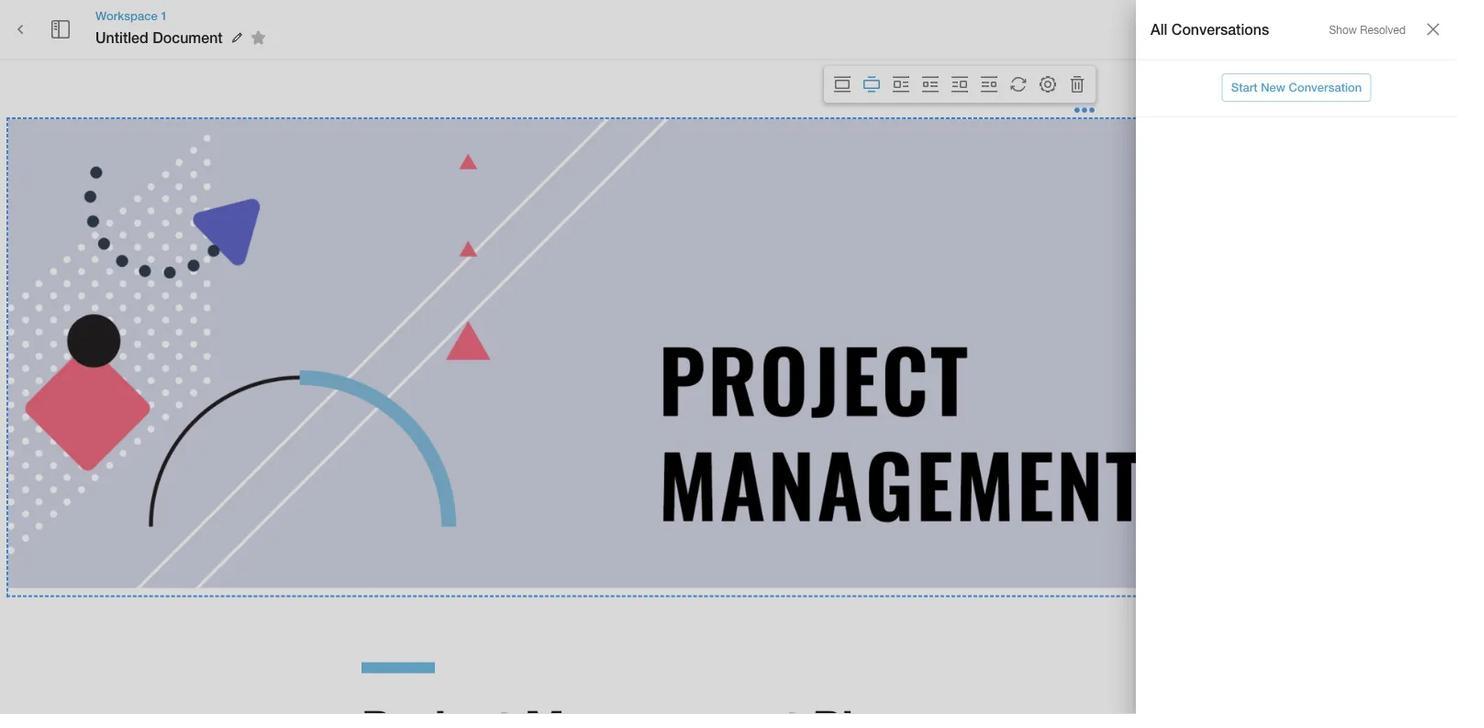 Task type: vqa. For each thing, say whether or not it's contained in the screenshot.
Role Transition Plan Template
no



Task type: describe. For each thing, give the bounding box(es) containing it.
untitled document
[[95, 29, 223, 46]]

start new conversation
[[1231, 80, 1362, 95]]

js
[[1148, 23, 1156, 36]]

resolved
[[1360, 24, 1406, 36]]

more
[[1392, 22, 1420, 36]]

all conversations
[[1151, 20, 1269, 38]]

untitled
[[95, 29, 148, 46]]

js button
[[1134, 12, 1169, 47]]

workspace 1 link
[[95, 7, 272, 24]]

document
[[153, 29, 223, 46]]

show resolved
[[1329, 24, 1406, 36]]

workspace 1
[[95, 8, 167, 22]]

show
[[1329, 24, 1357, 36]]



Task type: locate. For each thing, give the bounding box(es) containing it.
workspace
[[95, 8, 158, 22]]

conversations
[[1172, 20, 1269, 38]]

start
[[1231, 80, 1258, 95]]

conversation
[[1289, 80, 1362, 95]]

new
[[1261, 80, 1286, 95]]

all
[[1151, 20, 1168, 38]]

start new conversation button
[[1222, 73, 1371, 102]]

favorite image
[[247, 27, 269, 49]]

more button
[[1376, 15, 1435, 43]]

1
[[161, 8, 167, 22]]



